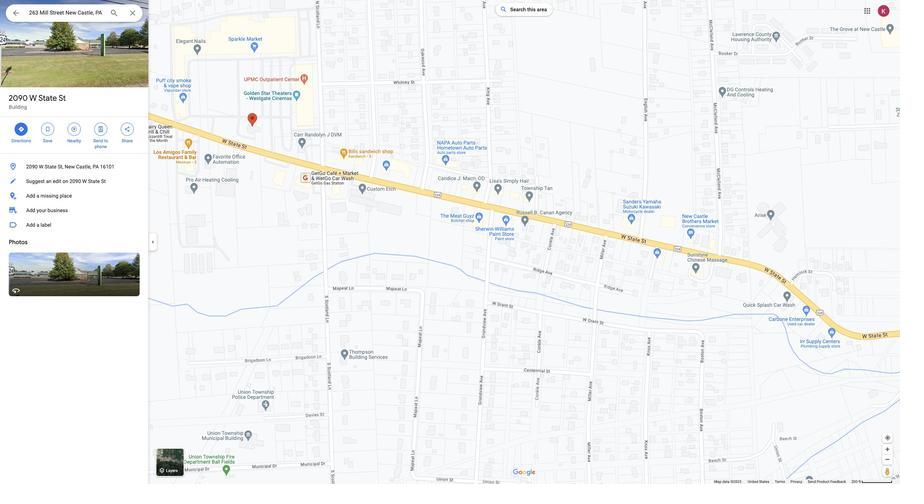 Task type: describe. For each thing, give the bounding box(es) containing it.
2090 w state st main content
[[0, 0, 149, 484]]

263 Mill Street New Castle, PA 16101 field
[[6, 4, 143, 22]]

directions
[[11, 138, 31, 143]]

200
[[852, 480, 858, 484]]

nearby
[[67, 138, 81, 143]]

castle,
[[76, 164, 91, 170]]

2090 w state st, new castle, pa 16101
[[26, 164, 115, 170]]

200 ft
[[852, 480, 862, 484]]

 search field
[[6, 4, 143, 23]]

states
[[760, 480, 770, 484]]

terms button
[[776, 479, 786, 484]]

w for st
[[29, 93, 37, 103]]

200 ft button
[[852, 480, 893, 484]]

feedback
[[831, 480, 847, 484]]

search
[[511, 7, 527, 12]]

privacy button
[[791, 479, 803, 484]]

2090 w state st, new castle, pa 16101 button
[[0, 159, 149, 174]]

2 horizontal spatial w
[[82, 178, 87, 184]]

share
[[122, 138, 133, 143]]


[[71, 125, 78, 133]]

st,
[[58, 164, 63, 170]]

send product feedback
[[809, 480, 847, 484]]

map data ©2023
[[715, 480, 743, 484]]

a for missing
[[37, 193, 39, 199]]

on
[[63, 178, 68, 184]]

privacy
[[791, 480, 803, 484]]

an
[[46, 178, 52, 184]]

zoom out image
[[886, 457, 891, 462]]

add a missing place button
[[0, 189, 149, 203]]

2090 for st,
[[26, 164, 38, 170]]

 button
[[6, 4, 26, 23]]

building
[[9, 104, 27, 110]]

2090 for st
[[9, 93, 28, 103]]

product
[[818, 480, 830, 484]]

send for send product feedback
[[809, 480, 817, 484]]


[[12, 8, 20, 18]]

label
[[41, 222, 51, 228]]

st inside 2090 w state st building
[[59, 93, 66, 103]]

data
[[723, 480, 730, 484]]

add for add a missing place
[[26, 193, 35, 199]]

st inside button
[[101, 178, 106, 184]]


[[44, 125, 51, 133]]

add your business link
[[0, 203, 149, 218]]

united states button
[[749, 479, 770, 484]]

this
[[528, 7, 536, 12]]

united
[[749, 480, 759, 484]]

layers
[[166, 469, 178, 473]]

actions for 2090 w state st region
[[0, 117, 149, 153]]

suggest an edit on 2090 w state st button
[[0, 174, 149, 189]]



Task type: locate. For each thing, give the bounding box(es) containing it.
business
[[48, 207, 68, 213]]


[[97, 125, 104, 133]]

suggest
[[26, 178, 45, 184]]

1 horizontal spatial w
[[39, 164, 43, 170]]

0 horizontal spatial st
[[59, 93, 66, 103]]

a for label
[[37, 222, 39, 228]]


[[124, 125, 131, 133]]

add left the your
[[26, 207, 35, 213]]

2 vertical spatial 2090
[[70, 178, 81, 184]]

0 vertical spatial w
[[29, 93, 37, 103]]

2 a from the top
[[37, 222, 39, 228]]

0 vertical spatial send
[[93, 138, 103, 143]]

1 vertical spatial w
[[39, 164, 43, 170]]

add
[[26, 193, 35, 199], [26, 207, 35, 213], [26, 222, 35, 228]]

1 vertical spatial 2090
[[26, 164, 38, 170]]

state for st
[[38, 93, 57, 103]]

2090 w state st building
[[9, 93, 66, 110]]

search this area
[[511, 7, 548, 12]]

2090 inside 2090 w state st, new castle, pa 16101 button
[[26, 164, 38, 170]]

united states
[[749, 480, 770, 484]]

add inside button
[[26, 193, 35, 199]]

add your business
[[26, 207, 68, 213]]

w
[[29, 93, 37, 103], [39, 164, 43, 170], [82, 178, 87, 184]]

2 vertical spatial w
[[82, 178, 87, 184]]

state for st,
[[45, 164, 57, 170]]

none field inside 263 mill street new castle, pa 16101 field
[[29, 8, 104, 17]]

add left label
[[26, 222, 35, 228]]

2 vertical spatial state
[[88, 178, 100, 184]]

send product feedback button
[[809, 479, 847, 484]]

0 vertical spatial state
[[38, 93, 57, 103]]

1 add from the top
[[26, 193, 35, 199]]

send for send to phone
[[93, 138, 103, 143]]

missing
[[41, 193, 58, 199]]

send up the phone
[[93, 138, 103, 143]]

16101
[[100, 164, 115, 170]]

map
[[715, 480, 722, 484]]

2090 inside the suggest an edit on 2090 w state st button
[[70, 178, 81, 184]]

w inside 2090 w state st building
[[29, 93, 37, 103]]

0 vertical spatial add
[[26, 193, 35, 199]]

save
[[43, 138, 52, 143]]

area
[[538, 7, 548, 12]]

1 vertical spatial a
[[37, 222, 39, 228]]

zoom in image
[[886, 447, 891, 452]]

add for add a label
[[26, 222, 35, 228]]

send
[[93, 138, 103, 143], [809, 480, 817, 484]]

state down pa
[[88, 178, 100, 184]]

add down suggest
[[26, 193, 35, 199]]

footer containing map data ©2023
[[715, 479, 852, 484]]

suggest an edit on 2090 w state st
[[26, 178, 106, 184]]

pa
[[93, 164, 99, 170]]

a left missing
[[37, 193, 39, 199]]

1 vertical spatial add
[[26, 207, 35, 213]]

new
[[65, 164, 75, 170]]

your
[[37, 207, 46, 213]]

google maps element
[[0, 0, 901, 484]]

state up 
[[38, 93, 57, 103]]

0 vertical spatial st
[[59, 93, 66, 103]]

search this area button
[[496, 3, 553, 16]]

st
[[59, 93, 66, 103], [101, 178, 106, 184]]

2 add from the top
[[26, 207, 35, 213]]

send to phone
[[93, 138, 108, 149]]

1 vertical spatial st
[[101, 178, 106, 184]]

2090 up suggest
[[26, 164, 38, 170]]

2090
[[9, 93, 28, 103], [26, 164, 38, 170], [70, 178, 81, 184]]

a left label
[[37, 222, 39, 228]]

phone
[[95, 144, 107, 149]]

show your location image
[[885, 435, 892, 441]]

add for add your business
[[26, 207, 35, 213]]

edit
[[53, 178, 61, 184]]

1 vertical spatial send
[[809, 480, 817, 484]]

ft
[[859, 480, 862, 484]]

footer
[[715, 479, 852, 484]]

add a label button
[[0, 218, 149, 232]]

send left the 'product'
[[809, 480, 817, 484]]

a inside button
[[37, 193, 39, 199]]

0 vertical spatial 2090
[[9, 93, 28, 103]]

1 horizontal spatial st
[[101, 178, 106, 184]]

photos
[[9, 239, 28, 246]]

footer inside google maps element
[[715, 479, 852, 484]]

add a label
[[26, 222, 51, 228]]

add inside button
[[26, 222, 35, 228]]

to
[[104, 138, 108, 143]]

add a missing place
[[26, 193, 72, 199]]

show street view coverage image
[[883, 466, 894, 477]]

a inside add a label button
[[37, 222, 39, 228]]

2090 inside 2090 w state st building
[[9, 93, 28, 103]]

2 vertical spatial add
[[26, 222, 35, 228]]

2090 up building on the top left of the page
[[9, 93, 28, 103]]

3 add from the top
[[26, 222, 35, 228]]

None field
[[29, 8, 104, 17]]

state
[[38, 93, 57, 103], [45, 164, 57, 170], [88, 178, 100, 184]]

send inside button
[[809, 480, 817, 484]]

0 vertical spatial a
[[37, 193, 39, 199]]

place
[[60, 193, 72, 199]]

state inside 2090 w state st building
[[38, 93, 57, 103]]

w for st,
[[39, 164, 43, 170]]

terms
[[776, 480, 786, 484]]

0 horizontal spatial w
[[29, 93, 37, 103]]

©2023
[[731, 480, 742, 484]]

2090 right the on
[[70, 178, 81, 184]]

state left st,
[[45, 164, 57, 170]]

1 vertical spatial state
[[45, 164, 57, 170]]

google account: kenny nguyen  
(kenny.nguyen@adept.ai) image
[[879, 5, 890, 17]]

1 horizontal spatial send
[[809, 480, 817, 484]]

1 a from the top
[[37, 193, 39, 199]]


[[18, 125, 25, 133]]

a
[[37, 193, 39, 199], [37, 222, 39, 228]]

0 horizontal spatial send
[[93, 138, 103, 143]]

collapse side panel image
[[149, 238, 157, 246]]

send inside send to phone
[[93, 138, 103, 143]]



Task type: vqa. For each thing, say whether or not it's contained in the screenshot.
footer within Google Maps element
yes



